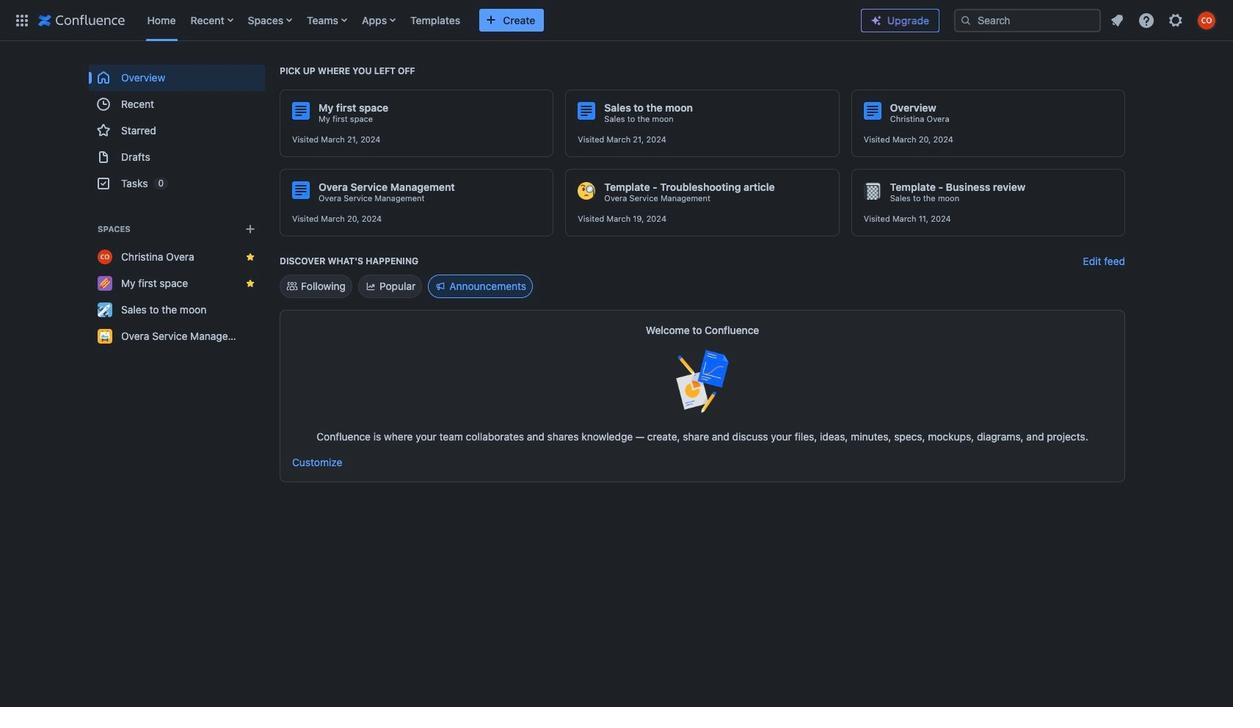 Task type: vqa. For each thing, say whether or not it's contained in the screenshot.
Search Field
yes



Task type: describe. For each thing, give the bounding box(es) containing it.
search image
[[960, 14, 972, 26]]

create a space image
[[242, 220, 259, 238]]

notification icon image
[[1109, 11, 1126, 29]]

premium image
[[871, 15, 883, 26]]

list for appswitcher icon
[[140, 0, 850, 41]]

appswitcher icon image
[[13, 11, 31, 29]]

global element
[[9, 0, 850, 41]]

:notebook: image
[[864, 182, 882, 200]]

help icon image
[[1138, 11, 1156, 29]]

2 unstar this space image from the top
[[245, 278, 256, 289]]



Task type: locate. For each thing, give the bounding box(es) containing it.
list
[[140, 0, 850, 41], [1104, 7, 1225, 33]]

group
[[89, 65, 265, 197]]

settings icon image
[[1168, 11, 1185, 29]]

unstar this space image
[[245, 251, 256, 263], [245, 278, 256, 289]]

1 horizontal spatial list
[[1104, 7, 1225, 33]]

Search field
[[955, 8, 1101, 32]]

:face_with_monocle: image
[[578, 182, 596, 200], [578, 182, 596, 200]]

1 unstar this space image from the top
[[245, 251, 256, 263]]

1 vertical spatial unstar this space image
[[245, 278, 256, 289]]

None search field
[[955, 8, 1101, 32]]

banner
[[0, 0, 1234, 44]]

:notebook: image
[[864, 182, 882, 200]]

0 vertical spatial unstar this space image
[[245, 251, 256, 263]]

0 horizontal spatial list
[[140, 0, 850, 41]]

list for premium icon
[[1104, 7, 1225, 33]]

confluence image
[[38, 11, 125, 29], [38, 11, 125, 29]]



